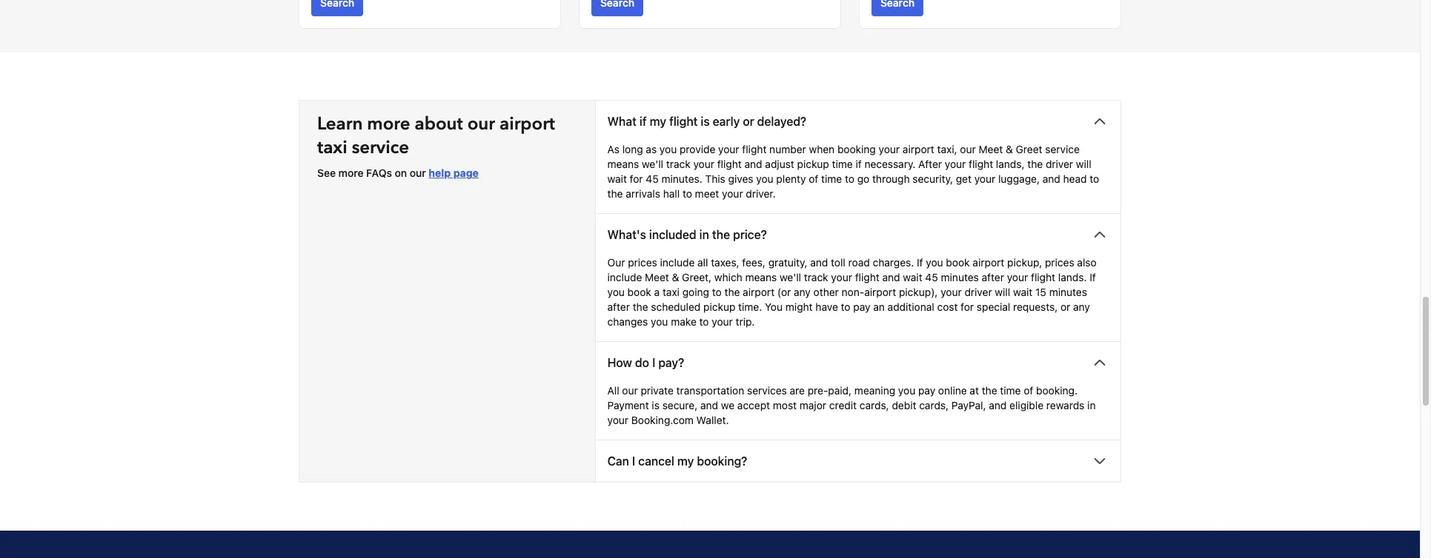 Task type: vqa. For each thing, say whether or not it's contained in the screenshot.
Excellent location – show map button
no



Task type: describe. For each thing, give the bounding box(es) containing it.
payment
[[608, 400, 649, 412]]

our right about
[[468, 112, 495, 137]]

flight down road
[[855, 272, 880, 284]]

help page link
[[429, 167, 479, 180]]

after
[[919, 158, 942, 171]]

non-
[[842, 286, 865, 299]]

online
[[939, 385, 967, 398]]

& inside our prices include all taxes, fees, gratuity, and toll road charges. if you book airport pickup, prices also include meet & greet, which means we'll track your flight and wait 45 minutes after your flight lands. if you book a taxi going to the airport (or any other non-airport pickup), your driver will wait 15 minutes after the scheduled pickup time. you might have to pay an additional cost for special requests, or any changes you make to your trip.
[[672, 272, 679, 284]]

1 vertical spatial include
[[608, 272, 642, 284]]

changes
[[608, 316, 648, 329]]

luggage,
[[999, 173, 1040, 186]]

we'll inside as long as you provide your flight number when booking your airport taxi, our meet & greet service means we'll track your flight and adjust pickup time if necessary. after your flight lands, the driver will wait for 45 minutes. this gives you plenty of time to go through security, get your luggage, and head to the arrivals hall to meet your driver.
[[642, 158, 664, 171]]

might
[[786, 301, 813, 314]]

your inside all our private transportation services are pre-paid, meaning you pay online at the time of booking. payment is secure, and we accept most major credit cards, debit cards, paypal, and eligible rewards in your booking.com wallet.
[[608, 415, 629, 427]]

fees,
[[742, 257, 766, 269]]

booking.com
[[632, 415, 694, 427]]

help
[[429, 167, 451, 180]]

0 horizontal spatial if
[[917, 257, 923, 269]]

gives
[[728, 173, 754, 186]]

meet
[[695, 188, 719, 200]]

security,
[[913, 173, 953, 186]]

learn more about our airport taxi service see more faqs on our help page
[[317, 112, 555, 180]]

additional
[[888, 301, 935, 314]]

faqs
[[366, 167, 392, 180]]

provide
[[680, 143, 716, 156]]

1 vertical spatial wait
[[903, 272, 923, 284]]

1 vertical spatial any
[[1074, 301, 1090, 314]]

as
[[608, 143, 620, 156]]

to down minutes.
[[683, 188, 692, 200]]

your down early
[[718, 143, 740, 156]]

15
[[1036, 286, 1047, 299]]

0 vertical spatial include
[[660, 257, 695, 269]]

0 vertical spatial minutes
[[941, 272, 979, 284]]

our
[[608, 257, 625, 269]]

0 vertical spatial after
[[982, 272, 1005, 284]]

means inside as long as you provide your flight number when booking your airport taxi, our meet & greet service means we'll track your flight and adjust pickup time if necessary. after your flight lands, the driver will wait for 45 minutes. this gives you plenty of time to go through security, get your luggage, and head to the arrivals hall to meet your driver.
[[608, 158, 639, 171]]

your left trip.
[[712, 316, 733, 329]]

charges.
[[873, 257, 914, 269]]

and up gives
[[745, 158, 763, 171]]

an
[[874, 301, 885, 314]]

we'll inside our prices include all taxes, fees, gratuity, and toll road charges. if you book airport pickup, prices also include meet & greet, which means we'll track your flight and wait 45 minutes after your flight lands. if you book a taxi going to the airport (or any other non-airport pickup), your driver will wait 15 minutes after the scheduled pickup time. you might have to pay an additional cost for special requests, or any changes you make to your trip.
[[780, 272, 801, 284]]

price?
[[733, 229, 767, 242]]

meet inside our prices include all taxes, fees, gratuity, and toll road charges. if you book airport pickup, prices also include meet & greet, which means we'll track your flight and wait 45 minutes after your flight lands. if you book a taxi going to the airport (or any other non-airport pickup), your driver will wait 15 minutes after the scheduled pickup time. you might have to pay an additional cost for special requests, or any changes you make to your trip.
[[645, 272, 669, 284]]

is inside all our private transportation services are pre-paid, meaning you pay online at the time of booking. payment is secure, and we accept most major credit cards, debit cards, paypal, and eligible rewards in your booking.com wallet.
[[652, 400, 660, 412]]

paid,
[[828, 385, 852, 398]]

a
[[654, 286, 660, 299]]

are
[[790, 385, 805, 398]]

if inside as long as you provide your flight number when booking your airport taxi, our meet & greet service means we'll track your flight and adjust pickup time if necessary. after your flight lands, the driver will wait for 45 minutes. this gives you plenty of time to go through security, get your luggage, and head to the arrivals hall to meet your driver.
[[856, 158, 862, 171]]

your down provide in the top left of the page
[[694, 158, 715, 171]]

time inside all our private transportation services are pre-paid, meaning you pay online at the time of booking. payment is secure, and we accept most major credit cards, debit cards, paypal, and eligible rewards in your booking.com wallet.
[[1000, 385, 1021, 398]]

taxes,
[[711, 257, 740, 269]]

early
[[713, 115, 740, 129]]

number
[[770, 143, 806, 156]]

flight up the "adjust"
[[742, 143, 767, 156]]

flight up 15
[[1031, 272, 1056, 284]]

pre-
[[808, 385, 828, 398]]

0 vertical spatial more
[[367, 112, 410, 137]]

1 horizontal spatial minutes
[[1050, 286, 1088, 299]]

means inside our prices include all taxes, fees, gratuity, and toll road charges. if you book airport pickup, prices also include meet & greet, which means we'll track your flight and wait 45 minutes after your flight lands. if you book a taxi going to the airport (or any other non-airport pickup), your driver will wait 15 minutes after the scheduled pickup time. you might have to pay an additional cost for special requests, or any changes you make to your trip.
[[745, 272, 777, 284]]

your up 'cost'
[[941, 286, 962, 299]]

necessary.
[[865, 158, 916, 171]]

through
[[873, 173, 910, 186]]

our inside as long as you provide your flight number when booking your airport taxi, our meet & greet service means we'll track your flight and adjust pickup time if necessary. after your flight lands, the driver will wait for 45 minutes. this gives you plenty of time to go through security, get your luggage, and head to the arrivals hall to meet your driver.
[[960, 143, 976, 156]]

2 cards, from the left
[[919, 400, 949, 412]]

and down the charges.
[[883, 272, 900, 284]]

what if my flight is early or delayed?
[[608, 115, 807, 129]]

flight up the 'get'
[[969, 158, 994, 171]]

our right on
[[410, 167, 426, 180]]

45 inside as long as you provide your flight number when booking your airport taxi, our meet & greet service means we'll track your flight and adjust pickup time if necessary. after your flight lands, the driver will wait for 45 minutes. this gives you plenty of time to go through security, get your luggage, and head to the arrivals hall to meet your driver.
[[646, 173, 659, 186]]

head
[[1064, 173, 1087, 186]]

and left "toll"
[[811, 257, 828, 269]]

you inside all our private transportation services are pre-paid, meaning you pay online at the time of booking. payment is secure, and we accept most major credit cards, debit cards, paypal, and eligible rewards in your booking.com wallet.
[[898, 385, 916, 398]]

your down pickup,
[[1007, 272, 1028, 284]]

track inside our prices include all taxes, fees, gratuity, and toll road charges. if you book airport pickup, prices also include meet & greet, which means we'll track your flight and wait 45 minutes after your flight lands. if you book a taxi going to the airport (or any other non-airport pickup), your driver will wait 15 minutes after the scheduled pickup time. you might have to pay an additional cost for special requests, or any changes you make to your trip.
[[804, 272, 829, 284]]

do
[[635, 357, 649, 370]]

booking
[[838, 143, 876, 156]]

when
[[809, 143, 835, 156]]

driver.
[[746, 188, 776, 200]]

airport inside learn more about our airport taxi service see more faqs on our help page
[[500, 112, 555, 137]]

2 prices from the left
[[1045, 257, 1075, 269]]

what's included in the price? button
[[596, 215, 1121, 256]]

45 inside our prices include all taxes, fees, gratuity, and toll road charges. if you book airport pickup, prices also include meet & greet, which means we'll track your flight and wait 45 minutes after your flight lands. if you book a taxi going to the airport (or any other non-airport pickup), your driver will wait 15 minutes after the scheduled pickup time. you might have to pay an additional cost for special requests, or any changes you make to your trip.
[[926, 272, 938, 284]]

other
[[814, 286, 839, 299]]

0 vertical spatial time
[[832, 158, 853, 171]]

the inside dropdown button
[[712, 229, 730, 242]]

service inside learn more about our airport taxi service see more faqs on our help page
[[352, 136, 409, 160]]

lands.
[[1059, 272, 1087, 284]]

what's
[[608, 229, 646, 242]]

our prices include all taxes, fees, gratuity, and toll road charges. if you book airport pickup, prices also include meet & greet, which means we'll track your flight and wait 45 minutes after your flight lands. if you book a taxi going to the airport (or any other non-airport pickup), your driver will wait 15 minutes after the scheduled pickup time. you might have to pay an additional cost for special requests, or any changes you make to your trip.
[[608, 257, 1097, 329]]

for inside our prices include all taxes, fees, gratuity, and toll road charges. if you book airport pickup, prices also include meet & greet, which means we'll track your flight and wait 45 minutes after your flight lands. if you book a taxi going to the airport (or any other non-airport pickup), your driver will wait 15 minutes after the scheduled pickup time. you might have to pay an additional cost for special requests, or any changes you make to your trip.
[[961, 301, 974, 314]]

greet
[[1016, 143, 1043, 156]]

included
[[649, 229, 697, 242]]

all
[[608, 385, 620, 398]]

delayed?
[[757, 115, 807, 129]]

0 horizontal spatial book
[[628, 286, 652, 299]]

my inside dropdown button
[[650, 115, 666, 129]]

requests,
[[1013, 301, 1058, 314]]

also
[[1078, 257, 1097, 269]]

1 cards, from the left
[[860, 400, 889, 412]]

to right head
[[1090, 173, 1100, 186]]

flight up gives
[[717, 158, 742, 171]]

we
[[721, 400, 735, 412]]

as
[[646, 143, 657, 156]]

taxi inside learn more about our airport taxi service see more faqs on our help page
[[317, 136, 347, 160]]

the down the greet on the right of page
[[1028, 158, 1043, 171]]

all our private transportation services are pre-paid, meaning you pay online at the time of booking. payment is secure, and we accept most major credit cards, debit cards, paypal, and eligible rewards in your booking.com wallet.
[[608, 385, 1096, 427]]

to left go
[[845, 173, 855, 186]]

debit
[[892, 400, 917, 412]]

page
[[453, 167, 479, 180]]

have
[[816, 301, 838, 314]]

pickup,
[[1008, 257, 1043, 269]]

you up driver.
[[756, 173, 774, 186]]

what's included in the price? element
[[596, 256, 1121, 342]]

at
[[970, 385, 979, 398]]

and down transportation
[[701, 400, 718, 412]]

all
[[698, 257, 708, 269]]

trip.
[[736, 316, 755, 329]]

i inside "dropdown button"
[[632, 455, 636, 469]]

in inside all our private transportation services are pre-paid, meaning you pay online at the time of booking. payment is secure, and we accept most major credit cards, debit cards, paypal, and eligible rewards in your booking.com wallet.
[[1088, 400, 1096, 412]]

pay?
[[659, 357, 685, 370]]

services
[[747, 385, 787, 398]]

learn
[[317, 112, 363, 137]]

how do i pay? element
[[596, 384, 1121, 441]]

for inside as long as you provide your flight number when booking your airport taxi, our meet & greet service means we'll track your flight and adjust pickup time if necessary. after your flight lands, the driver will wait for 45 minutes. this gives you plenty of time to go through security, get your luggage, and head to the arrivals hall to meet your driver.
[[630, 173, 643, 186]]

0 vertical spatial any
[[794, 286, 811, 299]]

can i cancel my booking?
[[608, 455, 748, 469]]

paypal,
[[952, 400, 986, 412]]

what if my flight is early or delayed? button
[[596, 101, 1121, 143]]

pickup inside our prices include all taxes, fees, gratuity, and toll road charges. if you book airport pickup, prices also include meet & greet, which means we'll track your flight and wait 45 minutes after your flight lands. if you book a taxi going to the airport (or any other non-airport pickup), your driver will wait 15 minutes after the scheduled pickup time. you might have to pay an additional cost for special requests, or any changes you make to your trip.
[[704, 301, 736, 314]]

(or
[[778, 286, 791, 299]]

and left eligible
[[989, 400, 1007, 412]]

0 horizontal spatial after
[[608, 301, 630, 314]]

arrivals
[[626, 188, 661, 200]]

go
[[858, 173, 870, 186]]

adjust
[[765, 158, 795, 171]]

to down which
[[712, 286, 722, 299]]

can
[[608, 455, 629, 469]]

going
[[683, 286, 709, 299]]

wallet.
[[697, 415, 729, 427]]

rewards
[[1047, 400, 1085, 412]]

transportation
[[677, 385, 745, 398]]



Task type: locate. For each thing, give the bounding box(es) containing it.
include up greet,
[[660, 257, 695, 269]]

your down taxi,
[[945, 158, 966, 171]]

driver inside as long as you provide your flight number when booking your airport taxi, our meet & greet service means we'll track your flight and adjust pickup time if necessary. after your flight lands, the driver will wait for 45 minutes. this gives you plenty of time to go through security, get your luggage, and head to the arrivals hall to meet your driver.
[[1046, 158, 1074, 171]]

1 horizontal spatial will
[[1076, 158, 1092, 171]]

book left a at the left
[[628, 286, 652, 299]]

my right the cancel
[[678, 455, 694, 469]]

the left arrivals on the top left of the page
[[608, 188, 623, 200]]

in right rewards
[[1088, 400, 1096, 412]]

time down when
[[821, 173, 842, 186]]

1 vertical spatial for
[[961, 301, 974, 314]]

& inside as long as you provide your flight number when booking your airport taxi, our meet & greet service means we'll track your flight and adjust pickup time if necessary. after your flight lands, the driver will wait for 45 minutes. this gives you plenty of time to go through security, get your luggage, and head to the arrivals hall to meet your driver.
[[1006, 143, 1013, 156]]

see
[[317, 167, 336, 180]]

taxi up see
[[317, 136, 347, 160]]

1 vertical spatial if
[[1090, 272, 1096, 284]]

in
[[700, 229, 709, 242], [1088, 400, 1096, 412]]

1 horizontal spatial i
[[652, 357, 656, 370]]

pickup down going
[[704, 301, 736, 314]]

pay left an
[[854, 301, 871, 314]]

about
[[415, 112, 463, 137]]

flight up provide in the top left of the page
[[669, 115, 698, 129]]

make
[[671, 316, 697, 329]]

pay
[[854, 301, 871, 314], [919, 385, 936, 398]]

our up payment
[[622, 385, 638, 398]]

1 vertical spatial time
[[821, 173, 842, 186]]

1 horizontal spatial if
[[1090, 272, 1096, 284]]

the down which
[[725, 286, 740, 299]]

our right taxi,
[[960, 143, 976, 156]]

means down long
[[608, 158, 639, 171]]

0 horizontal spatial include
[[608, 272, 642, 284]]

i right do
[[652, 357, 656, 370]]

0 vertical spatial will
[[1076, 158, 1092, 171]]

of inside all our private transportation services are pre-paid, meaning you pay online at the time of booking. payment is secure, and we accept most major credit cards, debit cards, paypal, and eligible rewards in your booking.com wallet.
[[1024, 385, 1034, 398]]

2 vertical spatial wait
[[1013, 286, 1033, 299]]

and
[[745, 158, 763, 171], [1043, 173, 1061, 186], [811, 257, 828, 269], [883, 272, 900, 284], [701, 400, 718, 412], [989, 400, 1007, 412]]

1 horizontal spatial or
[[1061, 301, 1071, 314]]

accept
[[738, 400, 770, 412]]

if right the charges.
[[917, 257, 923, 269]]

1 horizontal spatial is
[[701, 115, 710, 129]]

your right the 'get'
[[975, 173, 996, 186]]

0 vertical spatial taxi
[[317, 136, 347, 160]]

1 vertical spatial i
[[632, 455, 636, 469]]

road
[[849, 257, 870, 269]]

hall
[[663, 188, 680, 200]]

1 horizontal spatial more
[[367, 112, 410, 137]]

private
[[641, 385, 674, 398]]

0 horizontal spatial cards,
[[860, 400, 889, 412]]

or inside our prices include all taxes, fees, gratuity, and toll road charges. if you book airport pickup, prices also include meet & greet, which means we'll track your flight and wait 45 minutes after your flight lands. if you book a taxi going to the airport (or any other non-airport pickup), your driver will wait 15 minutes after the scheduled pickup time. you might have to pay an additional cost for special requests, or any changes you make to your trip.
[[1061, 301, 1071, 314]]

1 horizontal spatial prices
[[1045, 257, 1075, 269]]

1 vertical spatial pickup
[[704, 301, 736, 314]]

cancel
[[639, 455, 675, 469]]

0 horizontal spatial will
[[995, 286, 1011, 299]]

2 vertical spatial time
[[1000, 385, 1021, 398]]

0 horizontal spatial meet
[[645, 272, 669, 284]]

track
[[666, 158, 691, 171], [804, 272, 829, 284]]

eligible
[[1010, 400, 1044, 412]]

0 vertical spatial pay
[[854, 301, 871, 314]]

1 horizontal spatial any
[[1074, 301, 1090, 314]]

you
[[765, 301, 783, 314]]

track inside as long as you provide your flight number when booking your airport taxi, our meet & greet service means we'll track your flight and adjust pickup time if necessary. after your flight lands, the driver will wait for 45 minutes. this gives you plenty of time to go through security, get your luggage, and head to the arrivals hall to meet your driver.
[[666, 158, 691, 171]]

0 horizontal spatial for
[[630, 173, 643, 186]]

after up 'special' at the bottom of the page
[[982, 272, 1005, 284]]

minutes.
[[662, 173, 703, 186]]

airport inside as long as you provide your flight number when booking your airport taxi, our meet & greet service means we'll track your flight and adjust pickup time if necessary. after your flight lands, the driver will wait for 45 minutes. this gives you plenty of time to go through security, get your luggage, and head to the arrivals hall to meet your driver.
[[903, 143, 935, 156]]

of inside as long as you provide your flight number when booking your airport taxi, our meet & greet service means we'll track your flight and adjust pickup time if necessary. after your flight lands, the driver will wait for 45 minutes. this gives you plenty of time to go through security, get your luggage, and head to the arrivals hall to meet your driver.
[[809, 173, 819, 186]]

secure,
[[663, 400, 698, 412]]

means down fees,
[[745, 272, 777, 284]]

book
[[946, 257, 970, 269], [628, 286, 652, 299]]

1 vertical spatial if
[[856, 158, 862, 171]]

0 vertical spatial or
[[743, 115, 755, 129]]

my
[[650, 115, 666, 129], [678, 455, 694, 469]]

1 horizontal spatial track
[[804, 272, 829, 284]]

pay inside our prices include all taxes, fees, gratuity, and toll road charges. if you book airport pickup, prices also include meet & greet, which means we'll track your flight and wait 45 minutes after your flight lands. if you book a taxi going to the airport (or any other non-airport pickup), your driver will wait 15 minutes after the scheduled pickup time. you might have to pay an additional cost for special requests, or any changes you make to your trip.
[[854, 301, 871, 314]]

wait left 15
[[1013, 286, 1033, 299]]

0 vertical spatial book
[[946, 257, 970, 269]]

special
[[977, 301, 1011, 314]]

1 horizontal spatial for
[[961, 301, 974, 314]]

the up taxes,
[[712, 229, 730, 242]]

0 vertical spatial if
[[917, 257, 923, 269]]

driver up head
[[1046, 158, 1074, 171]]

the up changes
[[633, 301, 648, 314]]

how do i pay? button
[[596, 343, 1121, 384]]

if
[[640, 115, 647, 129], [856, 158, 862, 171]]

1 horizontal spatial of
[[1024, 385, 1034, 398]]

is left early
[[701, 115, 710, 129]]

1 vertical spatial track
[[804, 272, 829, 284]]

my up as
[[650, 115, 666, 129]]

book up 'cost'
[[946, 257, 970, 269]]

0 horizontal spatial 45
[[646, 173, 659, 186]]

0 horizontal spatial is
[[652, 400, 660, 412]]

or
[[743, 115, 755, 129], [1061, 301, 1071, 314]]

cost
[[937, 301, 958, 314]]

driver up 'special' at the bottom of the page
[[965, 286, 992, 299]]

more right see
[[339, 167, 364, 180]]

1 vertical spatial or
[[1061, 301, 1071, 314]]

prices
[[628, 257, 657, 269], [1045, 257, 1075, 269]]

for right 'cost'
[[961, 301, 974, 314]]

&
[[1006, 143, 1013, 156], [672, 272, 679, 284]]

time up eligible
[[1000, 385, 1021, 398]]

will
[[1076, 158, 1092, 171], [995, 286, 1011, 299]]

& left greet,
[[672, 272, 679, 284]]

wait inside as long as you provide your flight number when booking your airport taxi, our meet & greet service means we'll track your flight and adjust pickup time if necessary. after your flight lands, the driver will wait for 45 minutes. this gives you plenty of time to go through security, get your luggage, and head to the arrivals hall to meet your driver.
[[608, 173, 627, 186]]

minutes up 'cost'
[[941, 272, 979, 284]]

prices right our
[[628, 257, 657, 269]]

i inside dropdown button
[[652, 357, 656, 370]]

45 up arrivals on the top left of the page
[[646, 173, 659, 186]]

major
[[800, 400, 827, 412]]

0 horizontal spatial of
[[809, 173, 819, 186]]

1 vertical spatial minutes
[[1050, 286, 1088, 299]]

as long as you provide your flight number when booking your airport taxi, our meet & greet service means we'll track your flight and adjust pickup time if necessary. after your flight lands, the driver will wait for 45 minutes. this gives you plenty of time to go through security, get your luggage, and head to the arrivals hall to meet your driver.
[[608, 143, 1100, 200]]

if down booking
[[856, 158, 862, 171]]

0 horizontal spatial wait
[[608, 173, 627, 186]]

cards, down online
[[919, 400, 949, 412]]

0 vertical spatial wait
[[608, 173, 627, 186]]

is inside dropdown button
[[701, 115, 710, 129]]

wait up arrivals on the top left of the page
[[608, 173, 627, 186]]

0 horizontal spatial prices
[[628, 257, 657, 269]]

taxi
[[317, 136, 347, 160], [663, 286, 680, 299]]

& up lands,
[[1006, 143, 1013, 156]]

for
[[630, 173, 643, 186], [961, 301, 974, 314]]

what
[[608, 115, 637, 129]]

1 vertical spatial taxi
[[663, 286, 680, 299]]

1 horizontal spatial driver
[[1046, 158, 1074, 171]]

1 horizontal spatial service
[[1046, 143, 1080, 156]]

pickup inside as long as you provide your flight number when booking your airport taxi, our meet & greet service means we'll track your flight and adjust pickup time if necessary. after your flight lands, the driver will wait for 45 minutes. this gives you plenty of time to go through security, get your luggage, and head to the arrivals hall to meet your driver.
[[797, 158, 829, 171]]

1 horizontal spatial if
[[856, 158, 862, 171]]

0 horizontal spatial we'll
[[642, 158, 664, 171]]

service inside as long as you provide your flight number when booking your airport taxi, our meet & greet service means we'll track your flight and adjust pickup time if necessary. after your flight lands, the driver will wait for 45 minutes. this gives you plenty of time to go through security, get your luggage, and head to the arrivals hall to meet your driver.
[[1046, 143, 1080, 156]]

if right what
[[640, 115, 647, 129]]

1 horizontal spatial pickup
[[797, 158, 829, 171]]

1 vertical spatial &
[[672, 272, 679, 284]]

0 horizontal spatial any
[[794, 286, 811, 299]]

most
[[773, 400, 797, 412]]

0 vertical spatial pickup
[[797, 158, 829, 171]]

i right can
[[632, 455, 636, 469]]

for up arrivals on the top left of the page
[[630, 173, 643, 186]]

booking?
[[697, 455, 748, 469]]

prices up lands.
[[1045, 257, 1075, 269]]

1 vertical spatial we'll
[[780, 272, 801, 284]]

1 horizontal spatial cards,
[[919, 400, 949, 412]]

which
[[715, 272, 743, 284]]

0 horizontal spatial my
[[650, 115, 666, 129]]

flight
[[669, 115, 698, 129], [742, 143, 767, 156], [717, 158, 742, 171], [969, 158, 994, 171], [855, 272, 880, 284], [1031, 272, 1056, 284]]

0 vertical spatial if
[[640, 115, 647, 129]]

we'll down gratuity,
[[780, 272, 801, 284]]

driver inside our prices include all taxes, fees, gratuity, and toll road charges. if you book airport pickup, prices also include meet & greet, which means we'll track your flight and wait 45 minutes after your flight lands. if you book a taxi going to the airport (or any other non-airport pickup), your driver will wait 15 minutes after the scheduled pickup time. you might have to pay an additional cost for special requests, or any changes you make to your trip.
[[965, 286, 992, 299]]

0 horizontal spatial minutes
[[941, 272, 979, 284]]

1 vertical spatial is
[[652, 400, 660, 412]]

1 vertical spatial of
[[1024, 385, 1034, 398]]

greet,
[[682, 272, 712, 284]]

you
[[660, 143, 677, 156], [756, 173, 774, 186], [926, 257, 944, 269], [608, 286, 625, 299], [651, 316, 668, 329], [898, 385, 916, 398]]

credit
[[829, 400, 857, 412]]

our
[[468, 112, 495, 137], [960, 143, 976, 156], [410, 167, 426, 180], [622, 385, 638, 398]]

taxi inside our prices include all taxes, fees, gratuity, and toll road charges. if you book airport pickup, prices also include meet & greet, which means we'll track your flight and wait 45 minutes after your flight lands. if you book a taxi going to the airport (or any other non-airport pickup), your driver will wait 15 minutes after the scheduled pickup time. you might have to pay an additional cost for special requests, or any changes you make to your trip.
[[663, 286, 680, 299]]

0 vertical spatial &
[[1006, 143, 1013, 156]]

service
[[352, 136, 409, 160], [1046, 143, 1080, 156]]

include down our
[[608, 272, 642, 284]]

0 horizontal spatial more
[[339, 167, 364, 180]]

in up all
[[700, 229, 709, 242]]

1 horizontal spatial in
[[1088, 400, 1096, 412]]

to down non-
[[841, 301, 851, 314]]

your
[[718, 143, 740, 156], [879, 143, 900, 156], [694, 158, 715, 171], [945, 158, 966, 171], [975, 173, 996, 186], [722, 188, 743, 200], [831, 272, 853, 284], [1007, 272, 1028, 284], [941, 286, 962, 299], [712, 316, 733, 329], [608, 415, 629, 427]]

is down the private
[[652, 400, 660, 412]]

1 prices from the left
[[628, 257, 657, 269]]

any down lands.
[[1074, 301, 1090, 314]]

track up minutes.
[[666, 158, 691, 171]]

0 horizontal spatial or
[[743, 115, 755, 129]]

45 up pickup),
[[926, 272, 938, 284]]

of right plenty
[[809, 173, 819, 186]]

meet up lands,
[[979, 143, 1003, 156]]

0 horizontal spatial service
[[352, 136, 409, 160]]

1 horizontal spatial meet
[[979, 143, 1003, 156]]

cards, down meaning
[[860, 400, 889, 412]]

wait up pickup),
[[903, 272, 923, 284]]

what's included in the price?
[[608, 229, 767, 242]]

0 horizontal spatial pay
[[854, 301, 871, 314]]

time.
[[739, 301, 762, 314]]

we'll down as
[[642, 158, 664, 171]]

meet inside as long as you provide your flight number when booking your airport taxi, our meet & greet service means we'll track your flight and adjust pickup time if necessary. after your flight lands, the driver will wait for 45 minutes. this gives you plenty of time to go through security, get your luggage, and head to the arrivals hall to meet your driver.
[[979, 143, 1003, 156]]

this
[[705, 173, 726, 186]]

0 horizontal spatial &
[[672, 272, 679, 284]]

1 vertical spatial in
[[1088, 400, 1096, 412]]

will inside as long as you provide your flight number when booking your airport taxi, our meet & greet service means we'll track your flight and adjust pickup time if necessary. after your flight lands, the driver will wait for 45 minutes. this gives you plenty of time to go through security, get your luggage, and head to the arrivals hall to meet your driver.
[[1076, 158, 1092, 171]]

0 horizontal spatial means
[[608, 158, 639, 171]]

minutes down lands.
[[1050, 286, 1088, 299]]

pay inside all our private transportation services are pre-paid, meaning you pay online at the time of booking. payment is secure, and we accept most major credit cards, debit cards, paypal, and eligible rewards in your booking.com wallet.
[[919, 385, 936, 398]]

flight inside dropdown button
[[669, 115, 698, 129]]

lands,
[[996, 158, 1025, 171]]

get
[[956, 173, 972, 186]]

time
[[832, 158, 853, 171], [821, 173, 842, 186], [1000, 385, 1021, 398]]

pickup down when
[[797, 158, 829, 171]]

in inside dropdown button
[[700, 229, 709, 242]]

1 horizontal spatial taxi
[[663, 286, 680, 299]]

of up eligible
[[1024, 385, 1034, 398]]

will inside our prices include all taxes, fees, gratuity, and toll road charges. if you book airport pickup, prices also include meet & greet, which means we'll track your flight and wait 45 minutes after your flight lands. if you book a taxi going to the airport (or any other non-airport pickup), your driver will wait 15 minutes after the scheduled pickup time. you might have to pay an additional cost for special requests, or any changes you make to your trip.
[[995, 286, 1011, 299]]

to
[[845, 173, 855, 186], [1090, 173, 1100, 186], [683, 188, 692, 200], [712, 286, 722, 299], [841, 301, 851, 314], [700, 316, 709, 329]]

if down also
[[1090, 272, 1096, 284]]

1 vertical spatial will
[[995, 286, 1011, 299]]

time down booking
[[832, 158, 853, 171]]

or right requests,
[[1061, 301, 1071, 314]]

1 vertical spatial pay
[[919, 385, 936, 398]]

plenty
[[777, 173, 806, 186]]

your down gives
[[722, 188, 743, 200]]

is
[[701, 115, 710, 129], [652, 400, 660, 412]]

your up 'necessary.'
[[879, 143, 900, 156]]

meet up a at the left
[[645, 272, 669, 284]]

0 vertical spatial is
[[701, 115, 710, 129]]

your down payment
[[608, 415, 629, 427]]

or inside dropdown button
[[743, 115, 755, 129]]

you down our
[[608, 286, 625, 299]]

1 horizontal spatial &
[[1006, 143, 1013, 156]]

any up might
[[794, 286, 811, 299]]

2 horizontal spatial wait
[[1013, 286, 1033, 299]]

0 vertical spatial driver
[[1046, 158, 1074, 171]]

you down scheduled
[[651, 316, 668, 329]]

meaning
[[855, 385, 896, 398]]

1 horizontal spatial my
[[678, 455, 694, 469]]

if inside dropdown button
[[640, 115, 647, 129]]

my inside "dropdown button"
[[678, 455, 694, 469]]

0 vertical spatial my
[[650, 115, 666, 129]]

service up head
[[1046, 143, 1080, 156]]

more right "learn"
[[367, 112, 410, 137]]

1 horizontal spatial include
[[660, 257, 695, 269]]

scheduled
[[651, 301, 701, 314]]

1 vertical spatial my
[[678, 455, 694, 469]]

to right make
[[700, 316, 709, 329]]

0 vertical spatial in
[[700, 229, 709, 242]]

0 vertical spatial we'll
[[642, 158, 664, 171]]

0 horizontal spatial in
[[700, 229, 709, 242]]

taxi right a at the left
[[663, 286, 680, 299]]

0 horizontal spatial driver
[[965, 286, 992, 299]]

airport
[[500, 112, 555, 137], [903, 143, 935, 156], [973, 257, 1005, 269], [743, 286, 775, 299], [865, 286, 896, 299]]

the inside all our private transportation services are pre-paid, meaning you pay online at the time of booking. payment is secure, and we accept most major credit cards, debit cards, paypal, and eligible rewards in your booking.com wallet.
[[982, 385, 998, 398]]

0 vertical spatial i
[[652, 357, 656, 370]]

0 vertical spatial track
[[666, 158, 691, 171]]

wait
[[608, 173, 627, 186], [903, 272, 923, 284], [1013, 286, 1033, 299]]

our inside all our private transportation services are pre-paid, meaning you pay online at the time of booking. payment is secure, and we accept most major credit cards, debit cards, paypal, and eligible rewards in your booking.com wallet.
[[622, 385, 638, 398]]

and left head
[[1043, 173, 1061, 186]]

after
[[982, 272, 1005, 284], [608, 301, 630, 314]]

pickup),
[[899, 286, 938, 299]]

will up 'special' at the bottom of the page
[[995, 286, 1011, 299]]

you up pickup),
[[926, 257, 944, 269]]

will up head
[[1076, 158, 1092, 171]]

1 vertical spatial driver
[[965, 286, 992, 299]]

you up debit
[[898, 385, 916, 398]]

if
[[917, 257, 923, 269], [1090, 272, 1096, 284]]

how do i pay?
[[608, 357, 685, 370]]

1 horizontal spatial pay
[[919, 385, 936, 398]]

1 vertical spatial book
[[628, 286, 652, 299]]

gratuity,
[[769, 257, 808, 269]]

toll
[[831, 257, 846, 269]]

after up changes
[[608, 301, 630, 314]]

booking.
[[1037, 385, 1078, 398]]

your down "toll"
[[831, 272, 853, 284]]

0 horizontal spatial taxi
[[317, 136, 347, 160]]

or right early
[[743, 115, 755, 129]]

1 horizontal spatial wait
[[903, 272, 923, 284]]

0 vertical spatial for
[[630, 173, 643, 186]]

what if my flight is early or delayed? element
[[596, 143, 1121, 214]]

1 vertical spatial meet
[[645, 272, 669, 284]]

track up other
[[804, 272, 829, 284]]

you right as
[[660, 143, 677, 156]]

0 vertical spatial of
[[809, 173, 819, 186]]

1 vertical spatial after
[[608, 301, 630, 314]]



